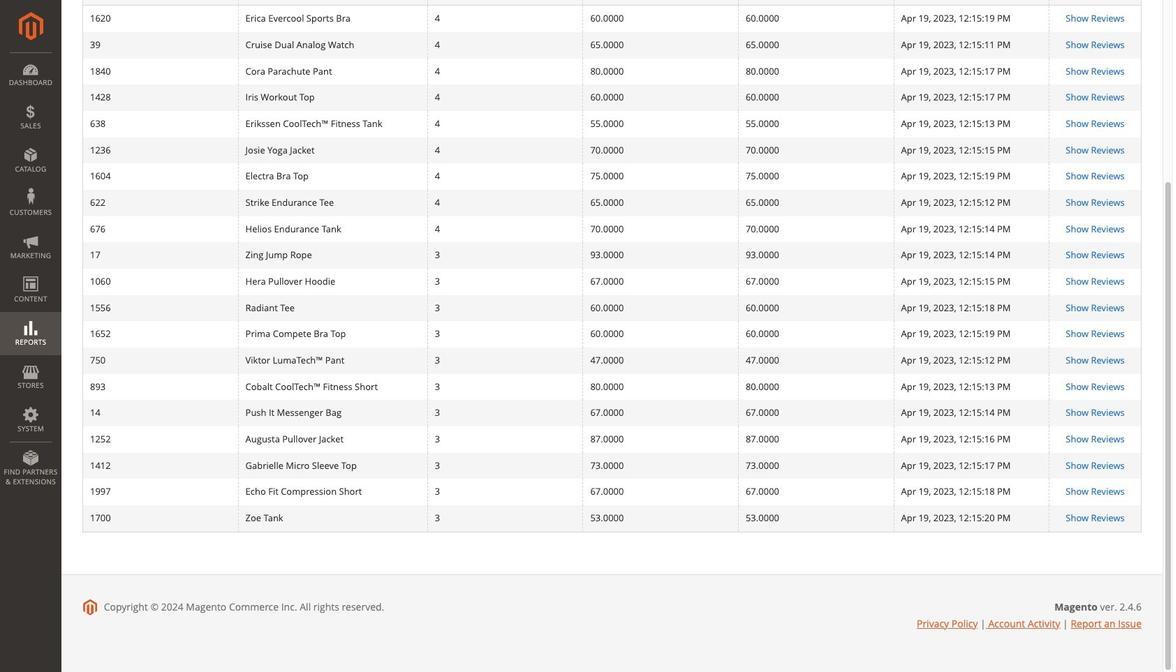 Task type: locate. For each thing, give the bounding box(es) containing it.
menu bar
[[0, 52, 61, 494]]



Task type: describe. For each thing, give the bounding box(es) containing it.
magento admin panel image
[[19, 12, 43, 41]]



